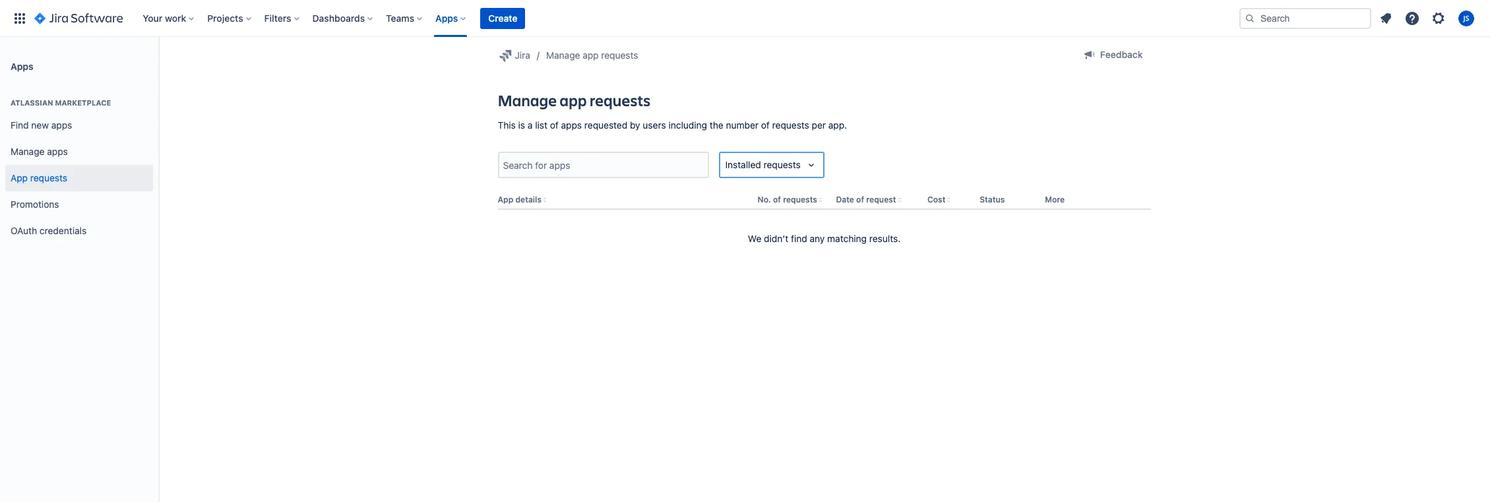 Task type: vqa. For each thing, say whether or not it's contained in the screenshot.
the OAuth
yes



Task type: locate. For each thing, give the bounding box(es) containing it.
promotions
[[11, 198, 59, 210]]

work
[[165, 12, 186, 23]]

find new apps
[[11, 119, 72, 130]]

new
[[31, 119, 49, 130]]

search image
[[1245, 13, 1256, 23]]

app inside manage app requests link
[[583, 49, 599, 61]]

app up requested
[[560, 90, 587, 111]]

manage app requests link
[[546, 48, 638, 63]]

1 vertical spatial app
[[560, 90, 587, 111]]

manage down find
[[11, 146, 45, 157]]

app left details
[[498, 195, 514, 205]]

this
[[498, 119, 516, 131]]

requests
[[601, 49, 638, 61], [590, 90, 651, 111], [773, 119, 810, 131], [764, 159, 801, 171], [30, 172, 67, 183], [783, 195, 818, 205]]

0 vertical spatial app
[[11, 172, 28, 183]]

app
[[583, 49, 599, 61], [560, 90, 587, 111]]

primary element
[[8, 0, 1240, 37]]

your profile and settings image
[[1459, 10, 1475, 26]]

didn't
[[764, 233, 789, 244]]

apps
[[51, 119, 72, 130], [561, 119, 582, 131], [47, 146, 68, 157]]

users
[[643, 119, 666, 131]]

requests down manage apps
[[30, 172, 67, 183]]

manage
[[546, 49, 580, 61], [498, 90, 557, 111], [11, 146, 45, 157]]

manage up a
[[498, 90, 557, 111]]

your
[[143, 12, 163, 23]]

your work button
[[139, 8, 199, 29]]

feedback
[[1101, 49, 1143, 60]]

per
[[812, 119, 826, 131]]

matching
[[828, 233, 867, 244]]

0 vertical spatial apps
[[436, 12, 458, 23]]

oauth credentials link
[[5, 218, 153, 244]]

apps right list
[[561, 119, 582, 131]]

1 horizontal spatial app
[[498, 195, 514, 205]]

number
[[726, 119, 759, 131]]

context icon image
[[498, 48, 514, 63], [498, 48, 514, 63]]

settings image
[[1431, 10, 1447, 26]]

app up promotions
[[11, 172, 28, 183]]

app
[[11, 172, 28, 183], [498, 195, 514, 205]]

1 vertical spatial app
[[498, 195, 514, 205]]

appswitcher icon image
[[12, 10, 28, 26]]

the
[[710, 119, 724, 131]]

credentials
[[40, 225, 87, 236]]

manage app requests up requested
[[498, 90, 651, 111]]

0 horizontal spatial apps
[[11, 60, 33, 72]]

manage app requests down primary element
[[546, 49, 638, 61]]

requests right no.
[[783, 195, 818, 205]]

find
[[791, 233, 808, 244]]

apps
[[436, 12, 458, 23], [11, 60, 33, 72]]

teams
[[386, 12, 415, 23]]

app details
[[498, 195, 542, 205]]

cost
[[928, 195, 946, 205]]

app inside atlassian marketplace group
[[11, 172, 28, 183]]

manage inside atlassian marketplace group
[[11, 146, 45, 157]]

apps button
[[432, 8, 471, 29]]

1 vertical spatial manage
[[498, 90, 557, 111]]

requests left open icon
[[764, 159, 801, 171]]

manage app requests
[[546, 49, 638, 61], [498, 90, 651, 111]]

jira link
[[498, 48, 531, 63]]

app down primary element
[[583, 49, 599, 61]]

manage right "jira"
[[546, 49, 580, 61]]

Search field
[[1240, 8, 1372, 29]]

of right list
[[550, 119, 559, 131]]

this is a list of apps requested by users including the number of requests per app.
[[498, 119, 847, 131]]

1 horizontal spatial apps
[[436, 12, 458, 23]]

requested
[[585, 119, 628, 131]]

apps right teams dropdown button in the left of the page
[[436, 12, 458, 23]]

0 vertical spatial manage
[[546, 49, 580, 61]]

status
[[980, 195, 1005, 205]]

including
[[669, 119, 707, 131]]

app.
[[829, 119, 847, 131]]

apps up atlassian
[[11, 60, 33, 72]]

banner
[[0, 0, 1491, 37]]

marketplace
[[55, 98, 111, 107]]

0 horizontal spatial app
[[11, 172, 28, 183]]

dashboards button
[[309, 8, 378, 29]]

we
[[748, 233, 762, 244]]

projects
[[207, 12, 243, 23]]

filters button
[[260, 8, 305, 29]]

teams button
[[382, 8, 428, 29]]

of right date at the top of the page
[[857, 195, 865, 205]]

of
[[550, 119, 559, 131], [761, 119, 770, 131], [773, 195, 781, 205], [857, 195, 865, 205]]

atlassian
[[11, 98, 53, 107]]

1 vertical spatial manage app requests
[[498, 90, 651, 111]]

create button
[[481, 8, 526, 29]]

of right number
[[761, 119, 770, 131]]

jira software image
[[34, 10, 123, 26], [34, 10, 123, 26]]

manage for manage app requests link
[[546, 49, 580, 61]]

app details button
[[498, 195, 542, 205]]

0 vertical spatial app
[[583, 49, 599, 61]]

Search for requested apps field
[[499, 153, 708, 177]]

dashboards
[[313, 12, 365, 23]]

by
[[630, 119, 641, 131]]

create
[[489, 12, 518, 23]]

2 vertical spatial manage
[[11, 146, 45, 157]]

date of request
[[836, 195, 897, 205]]



Task type: describe. For each thing, give the bounding box(es) containing it.
more
[[1045, 195, 1065, 205]]

1 vertical spatial apps
[[11, 60, 33, 72]]

notifications image
[[1379, 10, 1394, 26]]

date
[[836, 195, 855, 205]]

oauth credentials
[[11, 225, 87, 236]]

app requests link
[[5, 165, 153, 191]]

installed requests
[[726, 159, 801, 171]]

requests inside atlassian marketplace group
[[30, 172, 67, 183]]

manage apps link
[[5, 139, 153, 165]]

app requests
[[11, 172, 67, 183]]

no.
[[758, 195, 771, 205]]

request
[[867, 195, 897, 205]]

promotions link
[[5, 191, 153, 218]]

oauth
[[11, 225, 37, 236]]

help image
[[1405, 10, 1421, 26]]

requests up requested
[[590, 90, 651, 111]]

no. of requests
[[758, 195, 818, 205]]

feedback button
[[1074, 44, 1151, 65]]

installed
[[726, 159, 761, 171]]

sidebar navigation image
[[144, 53, 173, 79]]

apps inside dropdown button
[[436, 12, 458, 23]]

cost button
[[928, 195, 946, 205]]

banner containing your work
[[0, 0, 1491, 37]]

requests left per
[[773, 119, 810, 131]]

is
[[518, 119, 525, 131]]

apps down find new apps
[[47, 146, 68, 157]]

find
[[11, 119, 29, 130]]

manage for the "manage apps" link
[[11, 146, 45, 157]]

projects button
[[203, 8, 256, 29]]

app for app details
[[498, 195, 514, 205]]

apps right new
[[51, 119, 72, 130]]

requests down primary element
[[601, 49, 638, 61]]

date of request button
[[836, 195, 897, 205]]

list
[[535, 119, 548, 131]]

any
[[810, 233, 825, 244]]

open image
[[803, 157, 819, 173]]

no. of requests button
[[758, 195, 818, 205]]

app for app requests
[[11, 172, 28, 183]]

jira
[[515, 49, 531, 61]]

results.
[[870, 233, 901, 244]]

atlassian marketplace
[[11, 98, 111, 107]]

manage apps
[[11, 146, 68, 157]]

a
[[528, 119, 533, 131]]

details
[[516, 195, 542, 205]]

of right no.
[[773, 195, 781, 205]]

your work
[[143, 12, 186, 23]]

we didn't find any matching results.
[[748, 233, 901, 244]]

0 vertical spatial manage app requests
[[546, 49, 638, 61]]

filters
[[264, 12, 291, 23]]

atlassian marketplace group
[[5, 84, 153, 248]]

find new apps link
[[5, 112, 153, 139]]



